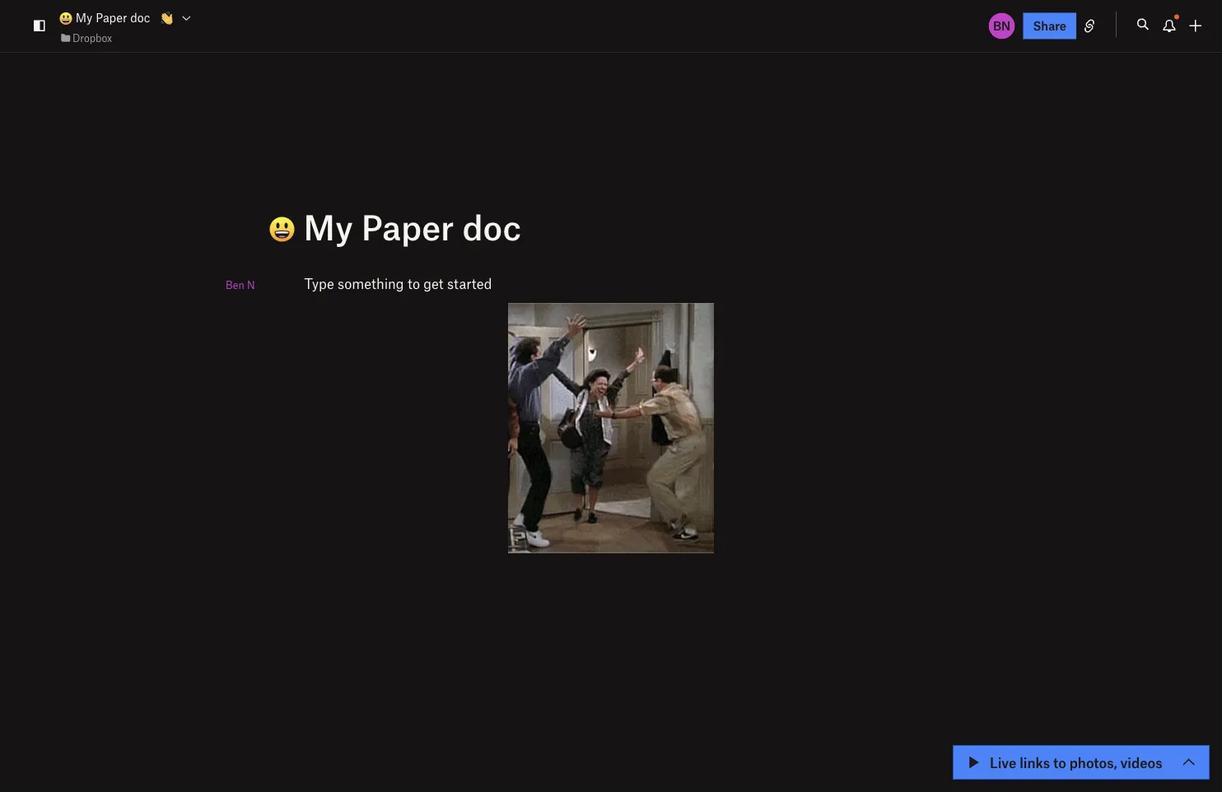 Task type: locate. For each thing, give the bounding box(es) containing it.
updated
[[1003, 759, 1051, 773]]

bn button
[[988, 11, 1017, 41]]

to inside 'popup button'
[[1054, 754, 1067, 771]]

my
[[76, 10, 93, 25], [304, 206, 353, 248]]

paper up dropbox
[[96, 10, 127, 25]]

my paper doc up type something to get started
[[295, 206, 522, 248]]

1 vertical spatial my
[[304, 206, 353, 248]]

my paper doc inside heading
[[295, 206, 522, 248]]

paper up type something to get started
[[362, 206, 454, 248]]

paper
[[96, 10, 127, 25], [362, 206, 454, 248]]

1 vertical spatial doc
[[463, 206, 522, 248]]

to left get
[[408, 275, 420, 292]]

1 vertical spatial my paper doc
[[295, 206, 522, 248]]

my up type
[[304, 206, 353, 248]]

doc
[[130, 10, 150, 25], [463, 206, 522, 248]]

heading
[[234, 206, 918, 250]]

1 horizontal spatial my paper doc
[[295, 206, 522, 248]]

0 vertical spatial to
[[408, 275, 420, 292]]

videos
[[1121, 754, 1163, 771]]

0 vertical spatial my
[[76, 10, 93, 25]]

doc left 'waving hand' icon
[[130, 10, 150, 25]]

updated 3 seconds ago
[[1003, 759, 1132, 773]]

0 horizontal spatial to
[[408, 275, 420, 292]]

1 horizontal spatial my
[[304, 206, 353, 248]]

my paper doc up dropbox
[[73, 10, 150, 25]]

to for something
[[408, 275, 420, 292]]

seconds
[[1064, 759, 1109, 773]]

0 vertical spatial paper
[[96, 10, 127, 25]]

1 vertical spatial to
[[1054, 754, 1067, 771]]

live
[[990, 754, 1017, 771]]

1 vertical spatial paper
[[362, 206, 454, 248]]

1 horizontal spatial paper
[[362, 206, 454, 248]]

bn
[[994, 19, 1011, 33]]

dropbox
[[73, 32, 112, 44]]

1 horizontal spatial to
[[1054, 754, 1067, 771]]

to for links
[[1054, 754, 1067, 771]]

0 horizontal spatial my paper doc
[[73, 10, 150, 25]]

type something to get started
[[304, 275, 492, 292]]

to
[[408, 275, 420, 292], [1054, 754, 1067, 771]]

0 horizontal spatial doc
[[130, 10, 150, 25]]

my paper doc
[[73, 10, 150, 25], [295, 206, 522, 248]]

user-uploaded image: giphy.gif image
[[508, 304, 714, 553]]

😃
[[234, 208, 267, 250]]

share button
[[1024, 13, 1077, 39]]

doc up started
[[463, 206, 522, 248]]

my right grinning face with big eyes image
[[76, 10, 93, 25]]

something
[[338, 275, 404, 292]]

1 horizontal spatial doc
[[463, 206, 522, 248]]

waving hand image
[[160, 11, 173, 25]]

to right links
[[1054, 754, 1067, 771]]



Task type: vqa. For each thing, say whether or not it's contained in the screenshot.
Type something to get started
yes



Task type: describe. For each thing, give the bounding box(es) containing it.
grinning face with big eyes image
[[59, 12, 73, 25]]

3
[[1054, 759, 1061, 773]]

my paper doc link
[[59, 8, 150, 27]]

comment button
[[617, 325, 696, 345]]

live links to photos, videos button
[[954, 747, 1210, 779]]

links
[[1020, 754, 1051, 771]]

0 vertical spatial doc
[[130, 10, 150, 25]]

ago
[[1112, 759, 1132, 773]]

type
[[304, 275, 334, 292]]

0 horizontal spatial my
[[76, 10, 93, 25]]

live links to photos, videos
[[990, 754, 1163, 771]]

comment
[[640, 328, 696, 342]]

get
[[424, 275, 444, 292]]

share
[[1034, 19, 1067, 33]]

0 horizontal spatial paper
[[96, 10, 127, 25]]

photos,
[[1070, 754, 1118, 771]]

0 vertical spatial my paper doc
[[73, 10, 150, 25]]

doc inside heading
[[463, 206, 522, 248]]

started
[[447, 275, 492, 292]]

heading containing my paper doc
[[234, 206, 918, 250]]

dropbox link
[[59, 29, 112, 46]]



